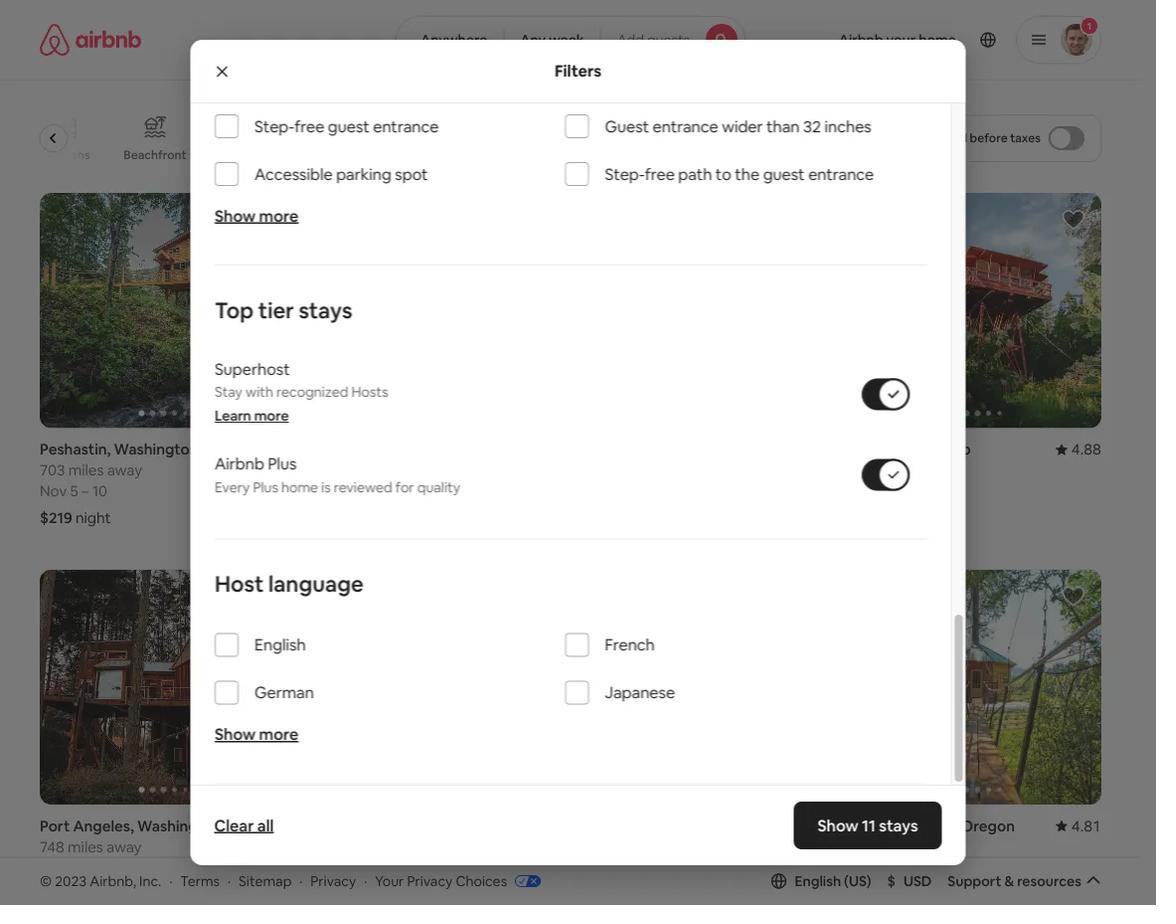 Task type: describe. For each thing, give the bounding box(es) containing it.
support & resources
[[948, 872, 1082, 890]]

show map button
[[505, 770, 637, 817]]

group for 734 miles away
[[855, 193, 1102, 428]]

than
[[766, 117, 800, 137]]

3
[[886, 482, 894, 501]]

washington inside peshastin, washington 703 miles away nov 5 – 10 $219 night
[[114, 440, 199, 459]]

superhost
[[214, 359, 290, 380]]

spot
[[395, 164, 428, 185]]

2 show more button from the top
[[214, 724, 298, 745]]

japanese
[[605, 683, 675, 703]]

filters
[[555, 61, 602, 81]]

$200
[[855, 885, 890, 904]]

reviewed
[[333, 478, 392, 496]]

0 vertical spatial plus
[[268, 454, 296, 474]]

accessible
[[254, 164, 332, 185]]

host language
[[214, 570, 363, 599]]

week
[[549, 31, 585, 49]]

guest
[[605, 117, 649, 137]]

748 miles away nov 4 – 9
[[311, 461, 413, 501]]

– inside "nov 26 – dec 1 $171 night"
[[362, 858, 370, 877]]

guests
[[648, 31, 690, 49]]

1 privacy from the left
[[311, 872, 356, 890]]

airbnb plus every plus home is reviewed for quality
[[214, 454, 460, 496]]

is
[[321, 478, 330, 496]]

dec inside "fernwood, idaho 734 miles away dec 3 – 8"
[[855, 482, 882, 501]]

away inside cave junction, oregon 341 miles away nov 5 – 10 $200 night
[[920, 837, 955, 857]]

– inside 748 miles away nov 4 – 9
[[354, 482, 361, 501]]

miles inside cave junction, oregon 341 miles away nov 5 – 10 $200 night
[[881, 837, 916, 857]]

add guests button
[[601, 16, 746, 64]]

1 horizontal spatial entrance
[[653, 117, 718, 137]]

– inside "fernwood, idaho 734 miles away dec 3 – 8"
[[897, 482, 905, 501]]

$
[[888, 872, 896, 890]]

6
[[90, 858, 99, 877]]

1 vertical spatial plus
[[253, 478, 278, 496]]

(us)
[[845, 872, 872, 890]]

step-free path to the guest entrance
[[605, 164, 874, 185]]

nov inside nov 12 – 17 $199 night
[[583, 858, 610, 877]]

show 11 stays
[[818, 815, 919, 836]]

display total before taxes button
[[881, 114, 1102, 162]]

0 horizontal spatial guest
[[328, 117, 369, 137]]

0 vertical spatial more
[[259, 206, 298, 227]]

show down german
[[214, 724, 255, 745]]

nov inside 748 miles away nov 4 – 9
[[311, 482, 339, 501]]

top
[[214, 297, 253, 325]]

4.81 out of 5 average rating image
[[1056, 816, 1102, 836]]

anywhere button
[[396, 16, 505, 64]]

with
[[245, 384, 273, 402]]

– inside peshastin, washington 703 miles away nov 5 – 10 $219 night
[[82, 482, 89, 501]]

night inside peshastin, washington 703 miles away nov 5 – 10 $219 night
[[76, 508, 111, 528]]

away inside peshastin, washington 703 miles away nov 5 – 10 $219 night
[[107, 461, 142, 480]]

hosts
[[351, 384, 388, 402]]

away inside 'port angeles, washington 748 miles away nov 1 – 6 $579 night'
[[106, 837, 142, 857]]

night inside nov 12 – 17 $199 night
[[619, 885, 655, 904]]

4.9
[[266, 816, 287, 836]]

free for guest
[[294, 117, 324, 137]]

support
[[948, 872, 1002, 890]]

terms link
[[180, 872, 220, 890]]

terms
[[180, 872, 220, 890]]

superhost stay with recognized hosts learn more
[[214, 359, 388, 425]]

stays for show 11 stays
[[880, 815, 919, 836]]

2023
[[55, 872, 87, 890]]

0 horizontal spatial entrance
[[373, 117, 439, 137]]

show more for 1st show more button from the top
[[214, 206, 298, 227]]

luxe
[[234, 147, 260, 163]]

peshastin, washington 703 miles away nov 5 – 10 $219 night
[[40, 440, 199, 528]]

miles inside 748 miles away nov 4 – 9
[[339, 461, 375, 480]]

display
[[898, 130, 939, 146]]

748 inside 748 miles away nov 4 – 9
[[311, 461, 336, 480]]

nov 12 – 17 $199 night
[[583, 858, 656, 904]]

inc.
[[139, 872, 161, 890]]

learn more link
[[214, 408, 289, 425]]

734
[[855, 461, 880, 480]]

clear all
[[214, 815, 274, 836]]

4.9 out of 5 average rating image
[[250, 816, 287, 836]]

miles inside 'port angeles, washington 748 miles away nov 1 – 6 $579 night'
[[68, 837, 103, 857]]

show left '11'
[[818, 815, 859, 836]]

your privacy choices link
[[375, 872, 541, 891]]

map
[[564, 784, 593, 802]]

peshastin,
[[40, 440, 111, 459]]

inches
[[825, 117, 872, 137]]

your privacy choices
[[375, 872, 507, 890]]

any week
[[521, 31, 585, 49]]

4.88
[[1072, 440, 1102, 459]]

341
[[855, 837, 877, 857]]

domes
[[526, 147, 566, 163]]

group for 341 miles away
[[855, 570, 1102, 805]]

top tier stays
[[214, 297, 352, 325]]

stays for top tier stays
[[298, 297, 352, 325]]

group for nov 4 – 9
[[311, 193, 559, 428]]

– inside nov 12 – 17 $199 night
[[631, 858, 639, 877]]

©
[[40, 872, 52, 890]]

11
[[862, 815, 876, 836]]

for
[[395, 478, 414, 496]]

– inside cave junction, oregon 341 miles away nov 5 – 10 $200 night
[[896, 858, 904, 877]]

show map
[[525, 784, 593, 802]]

clear all button
[[204, 806, 284, 846]]

5 inside cave junction, oregon 341 miles away nov 5 – 10 $200 night
[[885, 858, 893, 877]]

junction,
[[893, 816, 959, 836]]

8
[[908, 482, 917, 501]]

every
[[214, 478, 250, 496]]

4.88 out of 5 average rating image
[[1056, 440, 1102, 459]]

miles inside peshastin, washington 703 miles away nov 5 – 10 $219 night
[[68, 461, 104, 480]]

anywhere
[[421, 31, 488, 49]]

$219
[[40, 508, 72, 528]]

show down luxe
[[214, 206, 255, 227]]

4.87 out of 5 average rating image
[[242, 440, 287, 459]]

group for nov 12 – 17
[[583, 570, 831, 805]]

add
[[617, 31, 644, 49]]

profile element
[[770, 0, 1102, 80]]

port angeles, washington 748 miles away nov 1 – 6 $579 night
[[40, 816, 222, 904]]

terms · sitemap · privacy
[[180, 872, 356, 890]]

group for 703 miles away
[[40, 193, 287, 428]]

english for english (us)
[[795, 872, 842, 890]]

10 inside peshastin, washington 703 miles away nov 5 – 10 $219 night
[[92, 482, 108, 501]]

french
[[605, 635, 655, 655]]

none search field containing anywhere
[[396, 16, 746, 64]]



Task type: vqa. For each thing, say whether or not it's contained in the screenshot.
Zoom out image
no



Task type: locate. For each thing, give the bounding box(es) containing it.
1 vertical spatial english
[[795, 872, 842, 890]]

step- up luxe
[[254, 117, 294, 137]]

1 horizontal spatial guest
[[763, 164, 805, 185]]

1 vertical spatial 748
[[40, 837, 64, 857]]

guest right the
[[763, 164, 805, 185]]

0 vertical spatial dec
[[855, 482, 882, 501]]

home
[[281, 478, 318, 496]]

free for path
[[645, 164, 675, 185]]

cave junction, oregon 341 miles away nov 5 – 10 $200 night
[[855, 816, 1016, 904]]

night down 6
[[77, 885, 113, 904]]

– inside 'port angeles, washington 748 miles away nov 1 – 6 $579 night'
[[80, 858, 87, 877]]

stays right tier
[[298, 297, 352, 325]]

1 inside 'port angeles, washington 748 miles away nov 1 – 6 $579 night'
[[70, 858, 76, 877]]

·
[[169, 872, 173, 890], [228, 872, 231, 890], [300, 872, 303, 890], [364, 872, 367, 890]]

2 show more from the top
[[214, 724, 298, 745]]

1 horizontal spatial 10
[[907, 858, 922, 877]]

748 inside 'port angeles, washington 748 miles away nov 1 – 6 $579 night'
[[40, 837, 64, 857]]

tier
[[258, 297, 294, 325]]

privacy
[[311, 872, 356, 890], [407, 872, 453, 890]]

dec right '26'
[[373, 858, 401, 877]]

nov down 703 at left
[[40, 482, 67, 501]]

washington right peshastin, on the left of the page
[[114, 440, 199, 459]]

dec down 734
[[855, 482, 882, 501]]

– right the 3
[[897, 482, 905, 501]]

taxes
[[1011, 130, 1042, 146]]

night inside 'port angeles, washington 748 miles away nov 1 – 6 $579 night'
[[77, 885, 113, 904]]

idaho
[[932, 440, 972, 459]]

0 vertical spatial english
[[254, 635, 305, 655]]

4
[[342, 482, 350, 501]]

1 horizontal spatial stays
[[880, 815, 919, 836]]

english for english
[[254, 635, 305, 655]]

away down angeles,
[[106, 837, 142, 857]]

stays
[[298, 297, 352, 325], [880, 815, 919, 836]]

1 vertical spatial washington
[[137, 816, 222, 836]]

stays right '11'
[[880, 815, 919, 836]]

add to wishlist: port angeles, washington image
[[248, 584, 272, 608]]

0 vertical spatial step-
[[254, 117, 294, 137]]

nov inside cave junction, oregon 341 miles away nov 5 – 10 $200 night
[[855, 858, 882, 877]]

plus
[[268, 454, 296, 474], [253, 478, 278, 496]]

the
[[735, 164, 760, 185]]

0 vertical spatial show more button
[[214, 206, 298, 227]]

10 down peshastin, on the left of the page
[[92, 482, 108, 501]]

nov down 341
[[855, 858, 882, 877]]

1 vertical spatial free
[[645, 164, 675, 185]]

4.98
[[801, 816, 831, 836]]

0 vertical spatial 5
[[70, 482, 78, 501]]

night inside cave junction, oregon 341 miles away nov 5 – 10 $200 night
[[893, 885, 929, 904]]

&
[[1005, 872, 1015, 890]]

1 vertical spatial 10
[[907, 858, 922, 877]]

1 show more button from the top
[[214, 206, 298, 227]]

0 vertical spatial 748
[[311, 461, 336, 480]]

support & resources button
[[948, 872, 1102, 890]]

washington up terms
[[137, 816, 222, 836]]

privacy right your at the left bottom of page
[[407, 872, 453, 890]]

more down german
[[259, 724, 298, 745]]

0 horizontal spatial stays
[[298, 297, 352, 325]]

show
[[214, 206, 255, 227], [214, 724, 255, 745], [525, 784, 561, 802], [818, 815, 859, 836]]

english (us) button
[[771, 872, 872, 890]]

5 up $200
[[885, 858, 893, 877]]

entrance up spot
[[373, 117, 439, 137]]

4.87
[[257, 440, 287, 459]]

· right '26'
[[364, 872, 367, 890]]

– right '26'
[[362, 858, 370, 877]]

more down with
[[254, 408, 289, 425]]

10 right $ on the bottom of the page
[[907, 858, 922, 877]]

0 vertical spatial show more
[[214, 206, 298, 227]]

fernwood, idaho 734 miles away dec 3 – 8
[[855, 440, 972, 501]]

add to wishlist: cave junction, oregon image
[[1062, 584, 1086, 608]]

free left path
[[645, 164, 675, 185]]

mansions
[[38, 147, 91, 163]]

privacy left your at the left bottom of page
[[311, 872, 356, 890]]

32
[[803, 117, 821, 137]]

clear
[[214, 815, 254, 836]]

2 vertical spatial more
[[259, 724, 298, 745]]

10 inside cave junction, oregon 341 miles away nov 5 – 10 $200 night
[[907, 858, 922, 877]]

fernwood,
[[855, 440, 929, 459]]

show more button down german
[[214, 724, 298, 745]]

away inside "fernwood, idaho 734 miles away dec 3 – 8"
[[922, 461, 957, 480]]

– right $ on the bottom of the page
[[896, 858, 904, 877]]

miles up 6
[[68, 837, 103, 857]]

add guests
[[617, 31, 690, 49]]

4.98 out of 5 average rating image
[[785, 816, 831, 836]]

show left map
[[525, 784, 561, 802]]

1 vertical spatial stays
[[880, 815, 919, 836]]

group
[[37, 99, 761, 177], [40, 193, 287, 428], [311, 193, 559, 428], [583, 193, 831, 428], [855, 193, 1102, 428], [40, 570, 287, 805], [311, 570, 559, 805], [583, 570, 831, 805], [855, 570, 1102, 805]]

– left 6
[[80, 858, 87, 877]]

nov left 4
[[311, 482, 339, 501]]

0 vertical spatial 10
[[92, 482, 108, 501]]

night right $200
[[893, 885, 929, 904]]

· right terms 'link'
[[228, 872, 231, 890]]

group containing mansions
[[37, 99, 761, 177]]

nov up $579
[[40, 858, 67, 877]]

4.81
[[1072, 816, 1102, 836]]

1 vertical spatial show more button
[[214, 724, 298, 745]]

display total before taxes
[[898, 130, 1042, 146]]

$199
[[583, 885, 616, 904]]

1 horizontal spatial 5
[[885, 858, 893, 877]]

miles inside "fernwood, idaho 734 miles away dec 3 – 8"
[[883, 461, 918, 480]]

english up german
[[254, 635, 305, 655]]

0 horizontal spatial step-
[[254, 117, 294, 137]]

show more button
[[214, 206, 298, 227], [214, 724, 298, 745]]

away left quality
[[378, 461, 413, 480]]

nov left '26'
[[311, 858, 339, 877]]

guest entrance wider than 32 inches
[[605, 117, 872, 137]]

wider
[[722, 117, 763, 137]]

5 inside peshastin, washington 703 miles away nov 5 – 10 $219 night
[[70, 482, 78, 501]]

angeles,
[[73, 816, 134, 836]]

2 horizontal spatial entrance
[[808, 164, 874, 185]]

airbnb,
[[90, 872, 136, 890]]

4 · from the left
[[364, 872, 367, 890]]

entrance down inches
[[808, 164, 874, 185]]

1 · from the left
[[169, 872, 173, 890]]

cave
[[855, 816, 890, 836]]

washington inside 'port angeles, washington 748 miles away nov 1 – 6 $579 night'
[[137, 816, 222, 836]]

$171
[[311, 885, 341, 904]]

1 horizontal spatial 1
[[404, 858, 410, 877]]

0 horizontal spatial 5
[[70, 482, 78, 501]]

nov inside peshastin, washington 703 miles away nov 5 – 10 $219 night
[[40, 482, 67, 501]]

0 horizontal spatial dec
[[373, 858, 401, 877]]

resources
[[1018, 872, 1082, 890]]

1 1 from the left
[[70, 858, 76, 877]]

group for 748 miles away
[[40, 570, 287, 805]]

2 · from the left
[[228, 872, 231, 890]]

1 left 6
[[70, 858, 76, 877]]

away inside 748 miles away nov 4 – 9
[[378, 461, 413, 480]]

washington
[[114, 440, 199, 459], [137, 816, 222, 836]]

nov 26 – dec 1 $171 night
[[311, 858, 410, 904]]

3 · from the left
[[300, 872, 303, 890]]

9
[[364, 482, 373, 501]]

filters dialog
[[190, 0, 966, 865]]

– down peshastin, on the left of the page
[[82, 482, 89, 501]]

– left 9 at the left of page
[[354, 482, 361, 501]]

add to wishlist: fernwood, idaho image
[[1062, 208, 1086, 232]]

5 up $219
[[70, 482, 78, 501]]

1 horizontal spatial dec
[[855, 482, 882, 501]]

miles up 4
[[339, 461, 375, 480]]

any
[[521, 31, 546, 49]]

–
[[82, 482, 89, 501], [354, 482, 361, 501], [897, 482, 905, 501], [80, 858, 87, 877], [362, 858, 370, 877], [631, 858, 639, 877], [896, 858, 904, 877]]

1 vertical spatial dec
[[373, 858, 401, 877]]

english inside filters dialog
[[254, 635, 305, 655]]

0 horizontal spatial free
[[294, 117, 324, 137]]

port
[[40, 816, 70, 836]]

703
[[40, 461, 65, 480]]

1 vertical spatial guest
[[763, 164, 805, 185]]

choices
[[456, 872, 507, 890]]

step-
[[254, 117, 294, 137], [605, 164, 645, 185]]

0 vertical spatial free
[[294, 117, 324, 137]]

all
[[257, 815, 274, 836]]

show more down german
[[214, 724, 298, 745]]

learn
[[214, 408, 251, 425]]

2 privacy from the left
[[407, 872, 453, 890]]

© 2023 airbnb, inc. ·
[[40, 872, 173, 890]]

miles right 341
[[881, 837, 916, 857]]

nov inside 'port angeles, washington 748 miles away nov 1 – 6 $579 night'
[[40, 858, 67, 877]]

26
[[342, 858, 359, 877]]

free up accessible
[[294, 117, 324, 137]]

english (us)
[[795, 872, 872, 890]]

miles
[[68, 461, 104, 480], [339, 461, 375, 480], [883, 461, 918, 480], [68, 837, 103, 857], [881, 837, 916, 857]]

1 vertical spatial step-
[[605, 164, 645, 185]]

1 show more from the top
[[214, 206, 298, 227]]

add to wishlist: peshastin, washington image
[[248, 208, 272, 232]]

0 vertical spatial stays
[[298, 297, 352, 325]]

total
[[941, 130, 968, 146]]

sitemap
[[239, 872, 292, 890]]

1 vertical spatial show more
[[214, 724, 298, 745]]

None search field
[[396, 16, 746, 64]]

more down accessible
[[259, 206, 298, 227]]

privacy link
[[311, 872, 356, 890]]

beachfront
[[124, 147, 187, 163]]

· right inc.
[[169, 872, 173, 890]]

17
[[642, 858, 656, 877]]

– left 17
[[631, 858, 639, 877]]

miles down peshastin, on the left of the page
[[68, 461, 104, 480]]

night down 17
[[619, 885, 655, 904]]

show 11 stays link
[[794, 802, 943, 850]]

0 horizontal spatial 1
[[70, 858, 76, 877]]

1 inside "nov 26 – dec 1 $171 night"
[[404, 858, 410, 877]]

1 horizontal spatial 748
[[311, 461, 336, 480]]

show more down accessible
[[214, 206, 298, 227]]

1 horizontal spatial free
[[645, 164, 675, 185]]

· left $171
[[300, 872, 303, 890]]

to
[[716, 164, 731, 185]]

dec inside "nov 26 – dec 1 $171 night"
[[373, 858, 401, 877]]

1 vertical spatial 5
[[885, 858, 893, 877]]

night down '26'
[[345, 885, 380, 904]]

plus right every
[[253, 478, 278, 496]]

usd
[[904, 872, 932, 890]]

1 vertical spatial more
[[254, 408, 289, 425]]

step- for step-free path to the guest entrance
[[605, 164, 645, 185]]

plus up "home"
[[268, 454, 296, 474]]

1 right '26'
[[404, 858, 410, 877]]

0 horizontal spatial english
[[254, 635, 305, 655]]

step- for step-free guest entrance
[[254, 117, 294, 137]]

miles down fernwood,
[[883, 461, 918, 480]]

entrance up path
[[653, 117, 718, 137]]

airbnb
[[214, 454, 264, 474]]

nov inside "nov 26 – dec 1 $171 night"
[[311, 858, 339, 877]]

step-free guest entrance
[[254, 117, 439, 137]]

away down peshastin, on the left of the page
[[107, 461, 142, 480]]

german
[[254, 683, 314, 703]]

0 horizontal spatial privacy
[[311, 872, 356, 890]]

nov left 12
[[583, 858, 610, 877]]

stay
[[214, 384, 242, 402]]

away down idaho
[[922, 461, 957, 480]]

english left (us)
[[795, 872, 842, 890]]

night inside "nov 26 – dec 1 $171 night"
[[345, 885, 380, 904]]

show inside button
[[525, 784, 561, 802]]

10
[[92, 482, 108, 501], [907, 858, 922, 877]]

0 horizontal spatial 748
[[40, 837, 64, 857]]

away down junction,
[[920, 837, 955, 857]]

more inside superhost stay with recognized hosts learn more
[[254, 408, 289, 425]]

quality
[[417, 478, 460, 496]]

$579
[[40, 885, 74, 904]]

show more button down accessible
[[214, 206, 298, 227]]

night right $219
[[76, 508, 111, 528]]

guest up the accessible parking spot
[[328, 117, 369, 137]]

show more for 1st show more button from the bottom of the filters dialog
[[214, 724, 298, 745]]

oregon
[[962, 816, 1016, 836]]

1 horizontal spatial step-
[[605, 164, 645, 185]]

2 1 from the left
[[404, 858, 410, 877]]

1 horizontal spatial english
[[795, 872, 842, 890]]

5
[[70, 482, 78, 501], [885, 858, 893, 877]]

0 vertical spatial guest
[[328, 117, 369, 137]]

step- down guest
[[605, 164, 645, 185]]

your
[[375, 872, 404, 890]]

0 vertical spatial washington
[[114, 440, 199, 459]]

night
[[76, 508, 111, 528], [77, 885, 113, 904], [345, 885, 380, 904], [619, 885, 655, 904], [893, 885, 929, 904]]

0 horizontal spatial 10
[[92, 482, 108, 501]]

sitemap link
[[239, 872, 292, 890]]

1 horizontal spatial privacy
[[407, 872, 453, 890]]



